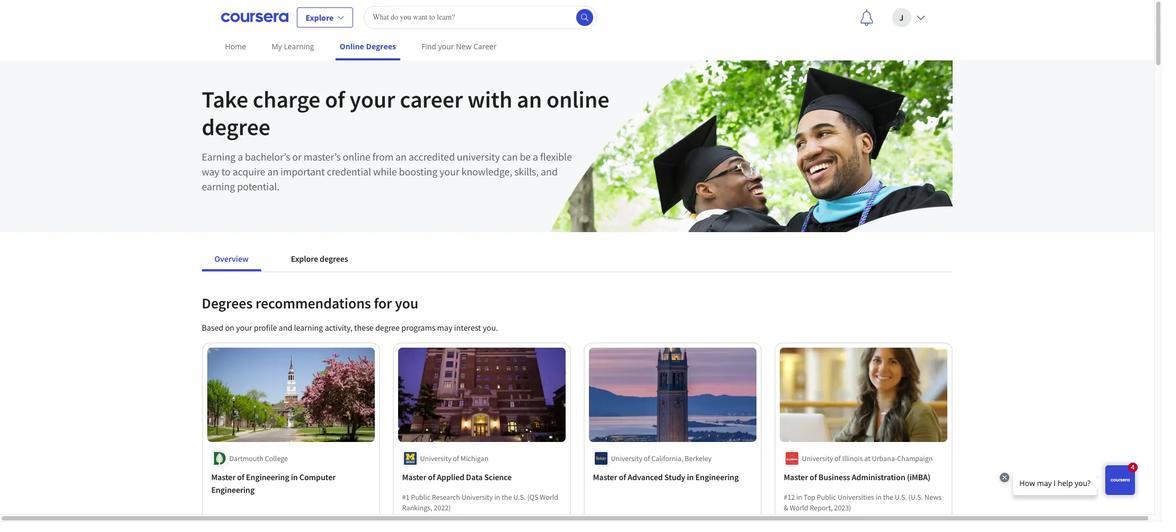 Task type: vqa. For each thing, say whether or not it's contained in the screenshot.
the rightmost online
yes



Task type: locate. For each thing, give the bounding box(es) containing it.
degree for based on your profile and learning activity, these degree programs may interest you.
[[375, 322, 400, 333]]

of
[[325, 85, 345, 114], [453, 454, 459, 463], [644, 454, 650, 463], [835, 454, 841, 463], [237, 472, 244, 482], [428, 472, 435, 482], [619, 472, 626, 482], [810, 472, 817, 482]]

master for master of applied data science
[[402, 472, 427, 482]]

home
[[225, 41, 246, 51]]

0 vertical spatial and
[[541, 165, 558, 178]]

2 public from the left
[[817, 493, 837, 502]]

overview
[[215, 254, 249, 264]]

flexible
[[540, 150, 572, 163]]

0 horizontal spatial degrees
[[202, 294, 253, 313]]

1 vertical spatial degree
[[375, 322, 400, 333]]

an
[[517, 85, 542, 114], [396, 150, 407, 163], [267, 165, 278, 178]]

1 public from the left
[[411, 493, 431, 502]]

world
[[540, 493, 558, 502], [790, 503, 809, 513]]

university up business
[[802, 454, 833, 463]]

tab list containing overview
[[202, 246, 378, 272]]

your inside "link"
[[438, 41, 454, 51]]

u.s. left (qs
[[514, 493, 526, 502]]

0 horizontal spatial world
[[540, 493, 558, 502]]

an down bachelor's
[[267, 165, 278, 178]]

university for advanced
[[611, 454, 642, 463]]

administration
[[852, 472, 906, 482]]

the
[[502, 493, 512, 502], [883, 493, 894, 502]]

your down accredited
[[440, 165, 460, 178]]

university down the data
[[462, 493, 493, 502]]

and right profile
[[279, 322, 292, 333]]

university
[[420, 454, 452, 463], [611, 454, 642, 463], [802, 454, 833, 463], [462, 493, 493, 502]]

of left advanced
[[619, 472, 626, 482]]

1 horizontal spatial a
[[533, 150, 538, 163]]

master
[[211, 472, 236, 482], [402, 472, 427, 482], [593, 472, 617, 482], [784, 472, 808, 482]]

the down science on the bottom left
[[502, 493, 512, 502]]

degree inside take charge of your career with an online degree
[[202, 112, 271, 142]]

research
[[432, 493, 460, 502]]

of left applied
[[428, 472, 435, 482]]

find your new career link
[[417, 34, 501, 58]]

1 vertical spatial an
[[396, 150, 407, 163]]

0 horizontal spatial an
[[267, 165, 278, 178]]

2 horizontal spatial an
[[517, 85, 542, 114]]

1 vertical spatial online
[[343, 150, 371, 163]]

master inside master of engineering in computer engineering
[[211, 472, 236, 482]]

master inside master of business administration (imba) link
[[784, 472, 808, 482]]

degree right these
[[375, 322, 400, 333]]

explore
[[306, 12, 334, 23], [291, 254, 318, 264]]

0 vertical spatial online
[[547, 85, 610, 114]]

university of michigan
[[420, 454, 489, 463]]

based on your profile and learning activity, these degree programs may interest you.
[[202, 322, 498, 333]]

master inside master of advanced study in engineering link
[[593, 472, 617, 482]]

online degrees link
[[335, 34, 400, 60]]

of left michigan
[[453, 454, 459, 463]]

engineering down berkeley
[[696, 472, 739, 482]]

a
[[238, 150, 243, 163], [533, 150, 538, 163]]

1 vertical spatial and
[[279, 322, 292, 333]]

tab list
[[202, 246, 378, 272]]

master of engineering in computer engineering link
[[211, 471, 370, 496]]

2 a from the left
[[533, 150, 538, 163]]

0 vertical spatial world
[[540, 493, 558, 502]]

j button
[[884, 0, 934, 34]]

0 horizontal spatial degree
[[202, 112, 271, 142]]

career
[[400, 85, 463, 114]]

of for master of business administration (imba)
[[810, 472, 817, 482]]

and down flexible
[[541, 165, 558, 178]]

the down administration
[[883, 493, 894, 502]]

master up #1
[[402, 472, 427, 482]]

university for applied
[[420, 454, 452, 463]]

online
[[340, 41, 364, 51]]

engineering
[[246, 472, 289, 482], [696, 472, 739, 482], [211, 485, 255, 495]]

online
[[547, 85, 610, 114], [343, 150, 371, 163]]

master down dartmouth
[[211, 472, 236, 482]]

a right be
[[533, 150, 538, 163]]

1 the from the left
[[502, 493, 512, 502]]

1 master from the left
[[211, 472, 236, 482]]

programs
[[402, 322, 436, 333]]

0 horizontal spatial the
[[502, 493, 512, 502]]

an right from
[[396, 150, 407, 163]]

important
[[281, 165, 325, 178]]

0 vertical spatial degree
[[202, 112, 271, 142]]

university up applied
[[420, 454, 452, 463]]

overview button
[[202, 246, 261, 272]]

my learning
[[272, 41, 314, 51]]

0 horizontal spatial u.s.
[[514, 493, 526, 502]]

world right &
[[790, 503, 809, 513]]

business
[[819, 472, 851, 482]]

explore up learning
[[306, 12, 334, 23]]

an inside take charge of your career with an online degree
[[517, 85, 542, 114]]

0 vertical spatial explore
[[306, 12, 334, 23]]

activity,
[[325, 322, 353, 333]]

explore inside 'button'
[[291, 254, 318, 264]]

learning
[[294, 322, 323, 333]]

learning
[[284, 41, 314, 51]]

explore inside 'popup button'
[[306, 12, 334, 23]]

2 the from the left
[[883, 493, 894, 502]]

explore left degrees
[[291, 254, 318, 264]]

public inside #1 public research university in the u.s. (qs world rankings, 2022)
[[411, 493, 431, 502]]

j
[[900, 12, 904, 23]]

u.s. inside #12 in top public universities in the u.s. (u.s. news & world report, 2023)
[[895, 493, 907, 502]]

degrees
[[366, 41, 396, 51], [202, 294, 253, 313]]

of for university of michigan
[[453, 454, 459, 463]]

take charge of your career with an online degree
[[202, 85, 610, 142]]

champaign
[[898, 454, 933, 463]]

applied
[[437, 472, 465, 482]]

master of applied data science
[[402, 472, 512, 482]]

can
[[502, 150, 518, 163]]

master up #12
[[784, 472, 808, 482]]

1 horizontal spatial online
[[547, 85, 610, 114]]

u.s. left (u.s.
[[895, 493, 907, 502]]

and
[[541, 165, 558, 178], [279, 322, 292, 333]]

advanced
[[628, 472, 663, 482]]

university
[[457, 150, 500, 163]]

of right charge at top
[[325, 85, 345, 114]]

master inside master of applied data science link
[[402, 472, 427, 482]]

None search field
[[364, 6, 597, 29]]

way
[[202, 165, 219, 178]]

public
[[411, 493, 431, 502], [817, 493, 837, 502]]

science
[[484, 472, 512, 482]]

degree
[[202, 112, 271, 142], [375, 322, 400, 333]]

in down science on the bottom left
[[494, 493, 500, 502]]

your down online degrees link
[[350, 85, 395, 114]]

u.s. inside #1 public research university in the u.s. (qs world rankings, 2022)
[[514, 493, 526, 502]]

#1
[[402, 493, 410, 502]]

michigan
[[461, 454, 489, 463]]

of up advanced
[[644, 454, 650, 463]]

degree up earning
[[202, 112, 271, 142]]

3 master from the left
[[593, 472, 617, 482]]

master's
[[304, 150, 341, 163]]

my learning link
[[267, 34, 318, 58]]

4 master from the left
[[784, 472, 808, 482]]

in
[[291, 472, 298, 482], [687, 472, 694, 482], [494, 493, 500, 502], [797, 493, 803, 502], [876, 493, 882, 502]]

engineering for master of advanced study in engineering
[[696, 472, 739, 482]]

an right with
[[517, 85, 542, 114]]

2 master from the left
[[402, 472, 427, 482]]

1 horizontal spatial world
[[790, 503, 809, 513]]

(u.s.
[[909, 493, 924, 502]]

master of business administration (imba)
[[784, 472, 931, 482]]

2 u.s. from the left
[[895, 493, 907, 502]]

u.s.
[[514, 493, 526, 502], [895, 493, 907, 502]]

career
[[474, 41, 497, 51]]

1 vertical spatial world
[[790, 503, 809, 513]]

earning a bachelor's or master's online from an accredited university can be a flexible way to acquire an important credential while boosting your knowledge, skills, and earning potential.
[[202, 150, 572, 193]]

a up the acquire
[[238, 150, 243, 163]]

california,
[[652, 454, 684, 463]]

1 horizontal spatial public
[[817, 493, 837, 502]]

in left computer
[[291, 472, 298, 482]]

degrees right online
[[366, 41, 396, 51]]

1 horizontal spatial degree
[[375, 322, 400, 333]]

#1 public research university in the u.s. (qs world rankings, 2022)
[[402, 493, 558, 513]]

boosting
[[399, 165, 438, 178]]

1 u.s. from the left
[[514, 493, 526, 502]]

1 horizontal spatial the
[[883, 493, 894, 502]]

your inside earning a bachelor's or master's online from an accredited university can be a flexible way to acquire an important credential while boosting your knowledge, skills, and earning potential.
[[440, 165, 460, 178]]

public up report,
[[817, 493, 837, 502]]

explore button
[[297, 7, 353, 27]]

in down administration
[[876, 493, 882, 502]]

0 horizontal spatial a
[[238, 150, 243, 163]]

0 horizontal spatial and
[[279, 322, 292, 333]]

1 horizontal spatial u.s.
[[895, 493, 907, 502]]

engineering for master of engineering in computer engineering
[[211, 485, 255, 495]]

master left advanced
[[593, 472, 617, 482]]

engineering down dartmouth
[[211, 485, 255, 495]]

world right (qs
[[540, 493, 558, 502]]

based
[[202, 322, 224, 333]]

degrees up on
[[202, 294, 253, 313]]

the inside #12 in top public universities in the u.s. (u.s. news & world report, 2023)
[[883, 493, 894, 502]]

1 horizontal spatial an
[[396, 150, 407, 163]]

of down dartmouth
[[237, 472, 244, 482]]

university for business
[[802, 454, 833, 463]]

public up rankings,
[[411, 493, 431, 502]]

master for master of engineering in computer engineering
[[211, 472, 236, 482]]

of for master of applied data science
[[428, 472, 435, 482]]

of up top
[[810, 472, 817, 482]]

find
[[422, 41, 436, 51]]

explore degrees button
[[278, 246, 361, 272]]

recommendations
[[256, 294, 371, 313]]

my
[[272, 41, 282, 51]]

of inside master of engineering in computer engineering
[[237, 472, 244, 482]]

#12
[[784, 493, 795, 502]]

0 horizontal spatial online
[[343, 150, 371, 163]]

master for master of business administration (imba)
[[784, 472, 808, 482]]

computer
[[300, 472, 336, 482]]

of left "illinois" at the bottom right of page
[[835, 454, 841, 463]]

master for master of advanced study in engineering
[[593, 472, 617, 482]]

1 vertical spatial explore
[[291, 254, 318, 264]]

0 vertical spatial degrees
[[366, 41, 396, 51]]

0 vertical spatial an
[[517, 85, 542, 114]]

What do you want to learn? text field
[[364, 6, 597, 29]]

top
[[804, 493, 816, 502]]

master of engineering in computer engineering
[[211, 472, 336, 495]]

find your new career
[[422, 41, 497, 51]]

of for master of advanced study in engineering
[[619, 472, 626, 482]]

1 a from the left
[[238, 150, 243, 163]]

coursera image
[[221, 9, 288, 26]]

you
[[395, 294, 419, 313]]

0 horizontal spatial public
[[411, 493, 431, 502]]

university up advanced
[[611, 454, 642, 463]]

1 horizontal spatial and
[[541, 165, 558, 178]]

your right find
[[438, 41, 454, 51]]



Task type: describe. For each thing, give the bounding box(es) containing it.
may
[[437, 322, 453, 333]]

charge
[[253, 85, 320, 114]]

at
[[865, 454, 871, 463]]

bachelor's
[[245, 150, 290, 163]]

degrees
[[320, 254, 348, 264]]

urbana-
[[872, 454, 898, 463]]

of for master of engineering in computer engineering
[[237, 472, 244, 482]]

degrees recommendations for you
[[202, 294, 419, 313]]

master of advanced study in engineering link
[[593, 471, 752, 484]]

potential.
[[237, 180, 280, 193]]

the inside #1 public research university in the u.s. (qs world rankings, 2022)
[[502, 493, 512, 502]]

berkeley
[[685, 454, 712, 463]]

explore for explore
[[306, 12, 334, 23]]

degree for take charge of your career with an online degree
[[202, 112, 271, 142]]

of for university of california, berkeley
[[644, 454, 650, 463]]

and inside earning a bachelor's or master's online from an accredited university can be a flexible way to acquire an important credential while boosting your knowledge, skills, and earning potential.
[[541, 165, 558, 178]]

your inside take charge of your career with an online degree
[[350, 85, 395, 114]]

2 vertical spatial an
[[267, 165, 278, 178]]

study
[[665, 472, 686, 482]]

these
[[354, 322, 374, 333]]

knowledge,
[[462, 165, 512, 178]]

2023)
[[835, 503, 852, 513]]

universities
[[838, 493, 875, 502]]

university inside #1 public research university in the u.s. (qs world rankings, 2022)
[[462, 493, 493, 502]]

online inside take charge of your career with an online degree
[[547, 85, 610, 114]]

news
[[925, 493, 942, 502]]

or
[[292, 150, 302, 163]]

your right on
[[236, 322, 252, 333]]

profile
[[254, 322, 277, 333]]

illinois
[[843, 454, 863, 463]]

world inside #12 in top public universities in the u.s. (u.s. news & world report, 2023)
[[790, 503, 809, 513]]

public inside #12 in top public universities in the u.s. (u.s. news & world report, 2023)
[[817, 493, 837, 502]]

be
[[520, 150, 531, 163]]

take
[[202, 85, 248, 114]]

accredited
[[409, 150, 455, 163]]

earning
[[202, 180, 235, 193]]

in inside #1 public research university in the u.s. (qs world rankings, 2022)
[[494, 493, 500, 502]]

from
[[373, 150, 394, 163]]

data
[[466, 472, 483, 482]]

(qs
[[527, 493, 539, 502]]

world inside #1 public research university in the u.s. (qs world rankings, 2022)
[[540, 493, 558, 502]]

engineering down college
[[246, 472, 289, 482]]

home link
[[221, 34, 250, 58]]

dartmouth
[[229, 454, 264, 463]]

dartmouth college
[[229, 454, 288, 463]]

master of business administration (imba) link
[[784, 471, 943, 484]]

in right study at the right of the page
[[687, 472, 694, 482]]

in right #12
[[797, 493, 803, 502]]

&
[[784, 503, 789, 513]]

report,
[[810, 503, 833, 513]]

#12 in top public universities in the u.s. (u.s. news & world report, 2023)
[[784, 493, 942, 513]]

on
[[225, 322, 234, 333]]

earning
[[202, 150, 236, 163]]

skills,
[[515, 165, 539, 178]]

you.
[[483, 322, 498, 333]]

interest
[[454, 322, 481, 333]]

online inside earning a bachelor's or master's online from an accredited university can be a flexible way to acquire an important credential while boosting your knowledge, skills, and earning potential.
[[343, 150, 371, 163]]

college
[[265, 454, 288, 463]]

while
[[373, 165, 397, 178]]

rankings,
[[402, 503, 433, 513]]

explore degrees
[[291, 254, 348, 264]]

to
[[222, 165, 231, 178]]

university of illinois at urbana-champaign
[[802, 454, 933, 463]]

for
[[374, 294, 392, 313]]

in inside master of engineering in computer engineering
[[291, 472, 298, 482]]

online degrees
[[340, 41, 396, 51]]

master of applied data science link
[[402, 471, 561, 484]]

1 vertical spatial degrees
[[202, 294, 253, 313]]

of for university of illinois at urbana-champaign
[[835, 454, 841, 463]]

master of advanced study in engineering
[[593, 472, 739, 482]]

acquire
[[233, 165, 265, 178]]

(imba)
[[907, 472, 931, 482]]

credential
[[327, 165, 371, 178]]

2022)
[[434, 503, 451, 513]]

new
[[456, 41, 472, 51]]

with
[[468, 85, 513, 114]]

1 horizontal spatial degrees
[[366, 41, 396, 51]]

of inside take charge of your career with an online degree
[[325, 85, 345, 114]]

explore for explore degrees
[[291, 254, 318, 264]]



